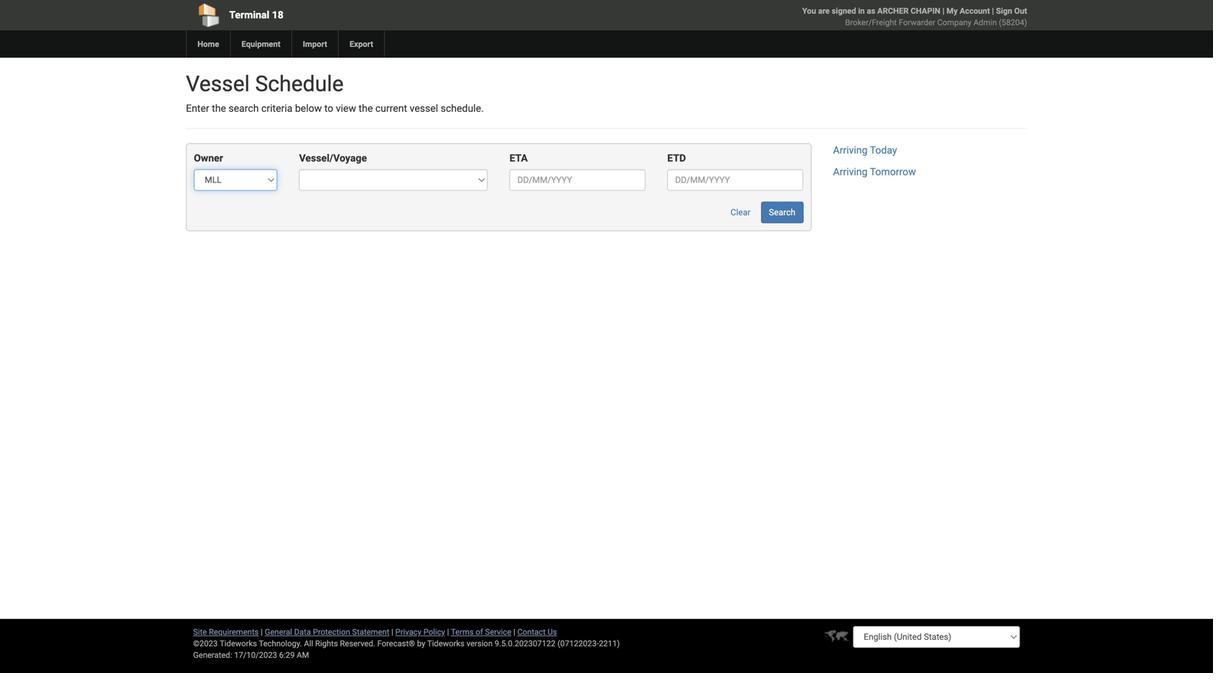 Task type: vqa. For each thing, say whether or not it's contained in the screenshot.
Sailed LINK
no



Task type: locate. For each thing, give the bounding box(es) containing it.
chapin
[[911, 6, 940, 16]]

terms of service link
[[451, 628, 511, 637]]

17/10/2023
[[234, 651, 277, 660]]

| up tideworks
[[447, 628, 449, 637]]

search
[[229, 103, 259, 114]]

my
[[947, 6, 958, 16]]

search
[[769, 208, 796, 218]]

ETD text field
[[667, 169, 803, 191]]

search button
[[761, 202, 803, 223]]

clear button
[[723, 202, 758, 223]]

privacy
[[395, 628, 421, 637]]

rights
[[315, 639, 338, 649]]

contact
[[517, 628, 546, 637]]

eta
[[509, 152, 528, 164]]

contact us link
[[517, 628, 557, 637]]

arriving tomorrow
[[833, 166, 916, 178]]

1 arriving from the top
[[833, 144, 868, 156]]

| left my
[[942, 6, 945, 16]]

statement
[[352, 628, 389, 637]]

arriving for arriving today
[[833, 144, 868, 156]]

1 vertical spatial arriving
[[833, 166, 868, 178]]

(58204)
[[999, 18, 1027, 27]]

terminal
[[229, 9, 269, 21]]

0 horizontal spatial the
[[212, 103, 226, 114]]

privacy policy link
[[395, 628, 445, 637]]

home
[[197, 39, 219, 49]]

| up 9.5.0.202307122
[[513, 628, 515, 637]]

you are signed in as archer chapin | my account | sign out broker/freight forwarder company admin (58204)
[[802, 6, 1027, 27]]

|
[[942, 6, 945, 16], [992, 6, 994, 16], [261, 628, 263, 637], [391, 628, 393, 637], [447, 628, 449, 637], [513, 628, 515, 637]]

site
[[193, 628, 207, 637]]

schedule.
[[441, 103, 484, 114]]

arriving down arriving today 'link'
[[833, 166, 868, 178]]

the
[[212, 103, 226, 114], [359, 103, 373, 114]]

owner
[[194, 152, 223, 164]]

terms
[[451, 628, 474, 637]]

©2023 tideworks
[[193, 639, 257, 649]]

to
[[324, 103, 333, 114]]

us
[[548, 628, 557, 637]]

| left sign
[[992, 6, 994, 16]]

signed
[[832, 6, 856, 16]]

1 horizontal spatial the
[[359, 103, 373, 114]]

9.5.0.202307122
[[495, 639, 555, 649]]

the right enter
[[212, 103, 226, 114]]

below
[[295, 103, 322, 114]]

2 arriving from the top
[[833, 166, 868, 178]]

the right view
[[359, 103, 373, 114]]

arriving up arriving tomorrow
[[833, 144, 868, 156]]

admin
[[973, 18, 997, 27]]

arriving
[[833, 144, 868, 156], [833, 166, 868, 178]]

sign out link
[[996, 6, 1027, 16]]

protection
[[313, 628, 350, 637]]

clear
[[731, 208, 751, 218]]

am
[[297, 651, 309, 660]]

service
[[485, 628, 511, 637]]

export link
[[338, 30, 384, 58]]

0 vertical spatial arriving
[[833, 144, 868, 156]]

technology.
[[259, 639, 302, 649]]

arriving for arriving tomorrow
[[833, 166, 868, 178]]

(07122023-
[[557, 639, 599, 649]]

export
[[350, 39, 373, 49]]

import
[[303, 39, 327, 49]]

site requirements | general data protection statement | privacy policy | terms of service | contact us ©2023 tideworks technology. all rights reserved. forecast® by tideworks version 9.5.0.202307122 (07122023-2211) generated: 17/10/2023 6:29 am
[[193, 628, 620, 660]]

vessel schedule enter the search criteria below to view the current vessel schedule.
[[186, 71, 484, 114]]

archer
[[877, 6, 909, 16]]

schedule
[[255, 71, 344, 97]]

reserved.
[[340, 639, 375, 649]]



Task type: describe. For each thing, give the bounding box(es) containing it.
tideworks
[[427, 639, 465, 649]]

current
[[375, 103, 407, 114]]

data
[[294, 628, 311, 637]]

account
[[960, 6, 990, 16]]

vessel
[[410, 103, 438, 114]]

import link
[[291, 30, 338, 58]]

arriving today link
[[833, 144, 897, 156]]

home link
[[186, 30, 230, 58]]

criteria
[[261, 103, 293, 114]]

vessel
[[186, 71, 250, 97]]

requirements
[[209, 628, 259, 637]]

today
[[870, 144, 897, 156]]

tomorrow
[[870, 166, 916, 178]]

terminal 18
[[229, 9, 284, 21]]

equipment link
[[230, 30, 291, 58]]

vessel/voyage
[[299, 152, 367, 164]]

all
[[304, 639, 313, 649]]

2 the from the left
[[359, 103, 373, 114]]

view
[[336, 103, 356, 114]]

sign
[[996, 6, 1012, 16]]

terminal 18 link
[[186, 0, 524, 30]]

etd
[[667, 152, 686, 164]]

forecast®
[[377, 639, 415, 649]]

enter
[[186, 103, 209, 114]]

18
[[272, 9, 284, 21]]

by
[[417, 639, 425, 649]]

version
[[467, 639, 493, 649]]

as
[[867, 6, 875, 16]]

ETA text field
[[509, 169, 646, 191]]

1 the from the left
[[212, 103, 226, 114]]

forwarder
[[899, 18, 935, 27]]

arriving tomorrow link
[[833, 166, 916, 178]]

site requirements link
[[193, 628, 259, 637]]

general data protection statement link
[[265, 628, 389, 637]]

are
[[818, 6, 830, 16]]

6:29
[[279, 651, 295, 660]]

arriving today
[[833, 144, 897, 156]]

in
[[858, 6, 865, 16]]

out
[[1014, 6, 1027, 16]]

generated:
[[193, 651, 232, 660]]

company
[[937, 18, 971, 27]]

of
[[476, 628, 483, 637]]

policy
[[423, 628, 445, 637]]

equipment
[[242, 39, 280, 49]]

| up forecast®
[[391, 628, 393, 637]]

general
[[265, 628, 292, 637]]

my account link
[[947, 6, 990, 16]]

| left general
[[261, 628, 263, 637]]

broker/freight
[[845, 18, 897, 27]]

2211)
[[599, 639, 620, 649]]

you
[[802, 6, 816, 16]]



